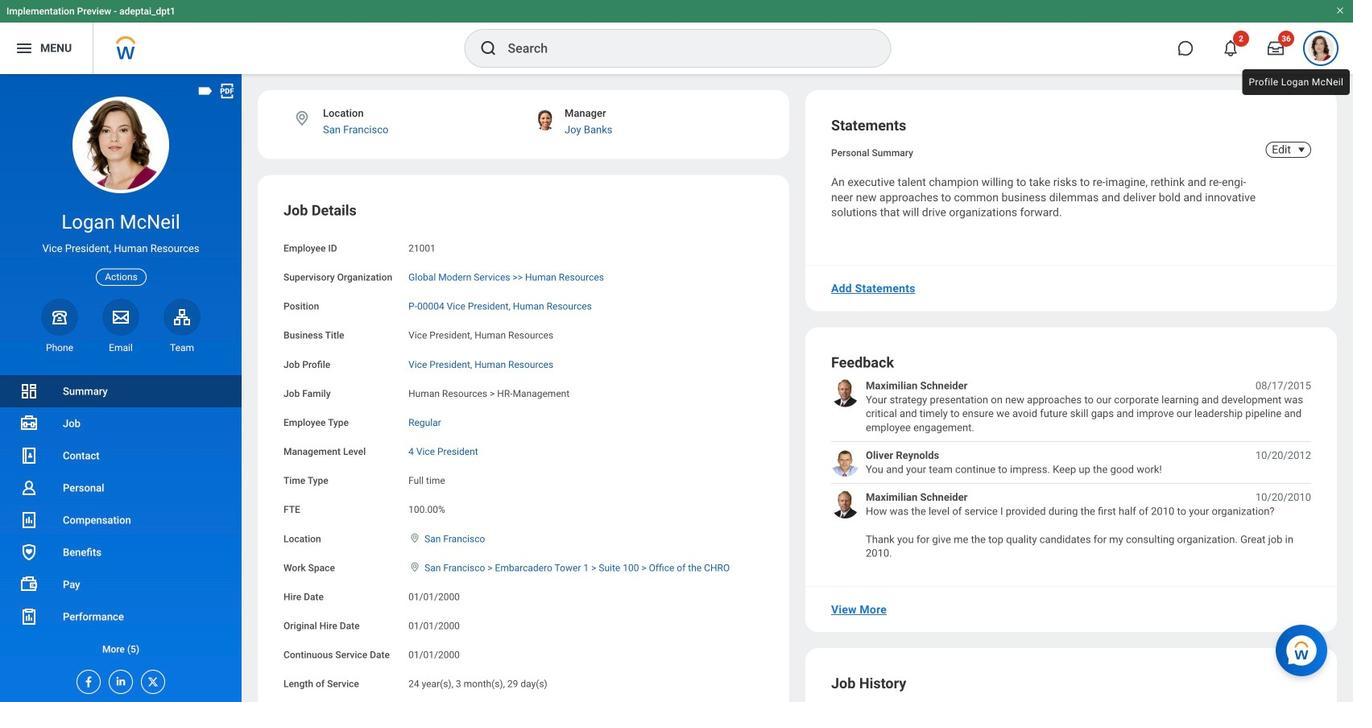 Task type: describe. For each thing, give the bounding box(es) containing it.
2 employee's photo (maximilian schneider) image from the top
[[831, 491, 860, 519]]

contact image
[[19, 446, 39, 466]]

justify image
[[14, 39, 34, 58]]

facebook image
[[77, 671, 95, 689]]

phone logan mcneil element
[[41, 341, 78, 354]]

employee's photo (oliver reynolds) image
[[831, 449, 860, 477]]

navigation pane region
[[0, 74, 242, 702]]

x image
[[142, 671, 159, 689]]

close environment banner image
[[1336, 6, 1345, 15]]

performance image
[[19, 607, 39, 627]]

location image
[[409, 533, 421, 544]]

caret down image
[[1292, 143, 1311, 156]]

personal summary element
[[831, 144, 913, 159]]

view printable version (pdf) image
[[218, 82, 236, 100]]

search image
[[479, 39, 498, 58]]

view team image
[[172, 308, 192, 327]]

1 employee's photo (maximilian schneider) image from the top
[[831, 379, 860, 407]]



Task type: locate. For each thing, give the bounding box(es) containing it.
personal image
[[19, 478, 39, 498]]

tag image
[[197, 82, 214, 100]]

benefits image
[[19, 543, 39, 562]]

mail image
[[111, 308, 130, 327]]

group
[[284, 201, 764, 702]]

compensation image
[[19, 511, 39, 530]]

0 vertical spatial location image
[[293, 110, 311, 127]]

notifications large image
[[1223, 40, 1239, 56]]

job image
[[19, 414, 39, 433]]

1 horizontal spatial location image
[[409, 562, 421, 573]]

profile logan mcneil image
[[1308, 35, 1334, 65]]

linkedin image
[[110, 671, 127, 688]]

full time element
[[409, 472, 445, 487]]

1 vertical spatial employee's photo (maximilian schneider) image
[[831, 491, 860, 519]]

1 horizontal spatial list
[[831, 379, 1311, 561]]

list
[[0, 375, 242, 665], [831, 379, 1311, 561]]

tooltip
[[1239, 66, 1353, 98]]

employee's photo (maximilian schneider) image
[[831, 379, 860, 407], [831, 491, 860, 519]]

employee's photo (maximilian schneider) image down employee's photo (oliver reynolds)
[[831, 491, 860, 519]]

summary image
[[19, 382, 39, 401]]

0 horizontal spatial location image
[[293, 110, 311, 127]]

0 horizontal spatial list
[[0, 375, 242, 665]]

employee's photo (maximilian schneider) image up employee's photo (oliver reynolds)
[[831, 379, 860, 407]]

0 vertical spatial employee's photo (maximilian schneider) image
[[831, 379, 860, 407]]

pay image
[[19, 575, 39, 594]]

Search Workday  search field
[[508, 31, 857, 66]]

1 vertical spatial location image
[[409, 562, 421, 573]]

team logan mcneil element
[[164, 341, 201, 354]]

phone image
[[48, 308, 71, 327]]

inbox large image
[[1268, 40, 1284, 56]]

banner
[[0, 0, 1353, 74]]

location image
[[293, 110, 311, 127], [409, 562, 421, 573]]

email logan mcneil element
[[102, 341, 139, 354]]



Task type: vqa. For each thing, say whether or not it's contained in the screenshot.
the leftmost LIST
yes



